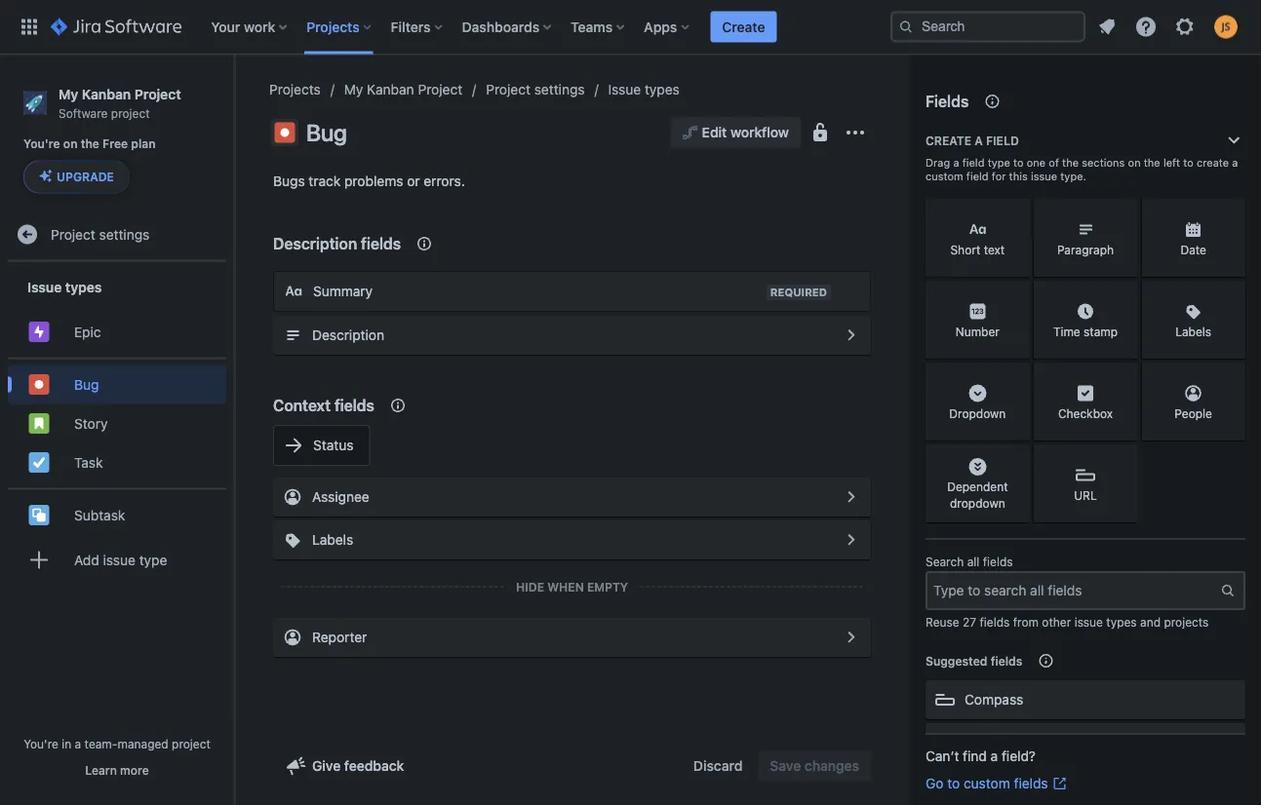 Task type: describe. For each thing, give the bounding box(es) containing it.
Type to search all fields text field
[[928, 574, 1221, 609]]

more information image for paragraph
[[1113, 201, 1136, 224]]

checkbox
[[1058, 407, 1113, 420]]

search
[[926, 556, 964, 569]]

1 horizontal spatial the
[[1063, 157, 1079, 169]]

settings image
[[1174, 15, 1197, 39]]

left
[[1164, 157, 1181, 169]]

create for create
[[722, 19, 765, 35]]

more information image for dependent dropdown
[[1005, 447, 1028, 470]]

dependent
[[947, 480, 1008, 494]]

27
[[963, 616, 977, 629]]

your profile and settings image
[[1215, 15, 1238, 39]]

2 horizontal spatial issue
[[1075, 616, 1103, 629]]

dependent dropdown
[[947, 480, 1008, 511]]

story link
[[8, 404, 226, 443]]

field for drag
[[963, 157, 985, 169]]

edit
[[702, 124, 727, 140]]

bugs track problems or errors.
[[273, 173, 465, 189]]

my for my kanban project software project
[[59, 86, 78, 102]]

filters button
[[385, 11, 450, 42]]

0 vertical spatial issue
[[608, 81, 641, 98]]

my kanban project
[[344, 81, 463, 98]]

issue types link
[[608, 78, 680, 101]]

fields up status
[[334, 397, 375, 415]]

projects button
[[301, 11, 379, 42]]

go to custom fields link
[[926, 775, 1068, 794]]

for
[[992, 170, 1006, 183]]

subtask link
[[8, 496, 226, 535]]

edit workflow button
[[671, 117, 801, 148]]

project down dashboards popup button at the top of page
[[486, 81, 531, 98]]

dashboards
[[462, 19, 540, 35]]

apps button
[[638, 11, 697, 42]]

project down upgrade button
[[51, 226, 95, 242]]

labels inside labels button
[[312, 532, 353, 548]]

discard button
[[682, 751, 755, 782]]

drag
[[926, 157, 950, 169]]

2 horizontal spatial to
[[1184, 157, 1194, 169]]

team-
[[84, 738, 118, 751]]

upgrade button
[[24, 161, 129, 193]]

fields
[[926, 92, 969, 111]]

hide
[[516, 580, 544, 594]]

add
[[74, 552, 99, 568]]

type.
[[1061, 170, 1087, 183]]

short text
[[951, 243, 1005, 257]]

type inside the drag a field type to one of the sections on the left to create a custom field for this issue type.
[[988, 157, 1011, 169]]

you're in a team-managed project
[[24, 738, 211, 751]]

teams button
[[565, 11, 632, 42]]

task
[[74, 455, 103, 471]]

open field configuration image for reporter
[[840, 626, 863, 650]]

fields left more information about the suggested fields icon
[[991, 655, 1023, 668]]

dashboards button
[[456, 11, 559, 42]]

0 horizontal spatial settings
[[99, 226, 150, 242]]

drag a field type to one of the sections on the left to create a custom field for this issue type.
[[926, 157, 1238, 183]]

reporter button
[[273, 619, 871, 658]]

1 horizontal spatial to
[[1014, 157, 1024, 169]]

discard
[[694, 759, 743, 775]]

context fields
[[273, 397, 375, 415]]

project inside my kanban project software project
[[111, 106, 150, 120]]

0 vertical spatial bug
[[306, 119, 347, 146]]

description for description
[[312, 327, 384, 343]]

learn more button
[[85, 763, 149, 779]]

give feedback button
[[273, 751, 416, 782]]

task link
[[8, 443, 226, 482]]

time stamp
[[1054, 325, 1118, 338]]

can't
[[926, 749, 959, 765]]

project inside "link"
[[418, 81, 463, 98]]

open field configuration image for description
[[840, 324, 863, 347]]

text
[[984, 243, 1005, 257]]

from
[[1013, 616, 1039, 629]]

description button
[[273, 316, 871, 355]]

on inside the drag a field type to one of the sections on the left to create a custom field for this issue type.
[[1128, 157, 1141, 169]]

stamp
[[1084, 325, 1118, 338]]

fields right 27
[[980, 616, 1010, 629]]

other
[[1042, 616, 1072, 629]]

empty
[[587, 580, 628, 594]]

more information about the suggested fields image
[[1035, 650, 1058, 673]]

labels button
[[273, 521, 871, 560]]

projects for the projects link
[[269, 81, 321, 98]]

1 horizontal spatial project settings
[[486, 81, 585, 98]]

free
[[103, 137, 128, 151]]

summary
[[313, 283, 373, 300]]

learn
[[85, 764, 117, 778]]

field for create
[[986, 134, 1019, 147]]

this link will be opened in a new tab image
[[1052, 777, 1068, 792]]

projects for "projects" popup button
[[307, 19, 360, 35]]

2 vertical spatial field
[[967, 170, 989, 183]]

open field configuration image for assignee
[[840, 486, 863, 509]]

date
[[994, 735, 1022, 751]]

bug link
[[8, 365, 226, 404]]

errors.
[[424, 173, 465, 189]]

kanban for my kanban project software project
[[82, 86, 131, 102]]

work
[[244, 19, 275, 35]]

reuse 27 fields from other issue types and projects
[[926, 616, 1209, 629]]

required
[[771, 286, 827, 299]]

issue inside the drag a field type to one of the sections on the left to create a custom field for this issue type.
[[1031, 170, 1058, 183]]

search image
[[899, 19, 914, 35]]

problems
[[344, 173, 403, 189]]

number
[[956, 325, 1000, 338]]

help image
[[1135, 15, 1158, 39]]

due date
[[965, 735, 1022, 751]]

1 horizontal spatial settings
[[534, 81, 585, 98]]

go
[[926, 776, 944, 792]]

add issue type
[[74, 552, 167, 568]]

reuse
[[926, 616, 960, 629]]

suggested fields
[[926, 655, 1023, 668]]

suggested
[[926, 655, 988, 668]]



Task type: locate. For each thing, give the bounding box(es) containing it.
my for my kanban project
[[344, 81, 363, 98]]

issue
[[1031, 170, 1058, 183], [103, 552, 136, 568], [1075, 616, 1103, 629]]

1 horizontal spatial more information about the context fields image
[[413, 232, 436, 256]]

2 horizontal spatial the
[[1144, 157, 1161, 169]]

1 horizontal spatial issue
[[1031, 170, 1058, 183]]

0 vertical spatial projects
[[307, 19, 360, 35]]

the left 'free' on the left of the page
[[81, 137, 99, 151]]

create for create a field
[[926, 134, 972, 147]]

kanban inside my kanban project "link"
[[367, 81, 414, 98]]

learn more
[[85, 764, 149, 778]]

the up type.
[[1063, 157, 1079, 169]]

open field configuration image inside labels button
[[840, 529, 863, 552]]

0 horizontal spatial labels
[[312, 532, 353, 548]]

open field configuration image inside the reporter 'button'
[[840, 626, 863, 650]]

0 vertical spatial field
[[986, 134, 1019, 147]]

plan
[[131, 137, 156, 151]]

epic
[[74, 324, 101, 340]]

project inside my kanban project software project
[[134, 86, 181, 102]]

issue types
[[608, 81, 680, 98], [27, 279, 102, 295]]

jira software image
[[51, 15, 182, 39], [51, 15, 182, 39]]

description up the summary
[[273, 235, 357, 253]]

no restrictions image
[[809, 121, 832, 144]]

1 horizontal spatial labels
[[1176, 325, 1212, 338]]

project settings link
[[486, 78, 585, 101], [8, 215, 226, 254]]

add issue type image
[[27, 549, 51, 572]]

1 horizontal spatial issue types
[[608, 81, 680, 98]]

more options image
[[844, 121, 867, 144]]

0 horizontal spatial my
[[59, 86, 78, 102]]

group
[[8, 262, 226, 592], [8, 357, 226, 488]]

0 vertical spatial type
[[988, 157, 1011, 169]]

type
[[988, 157, 1011, 169], [139, 552, 167, 568]]

create up drag
[[926, 134, 972, 147]]

you're for you're in a team-managed project
[[24, 738, 58, 751]]

1 vertical spatial open field configuration image
[[840, 529, 863, 552]]

1 horizontal spatial project
[[172, 738, 211, 751]]

0 horizontal spatial issue types
[[27, 279, 102, 295]]

1 vertical spatial settings
[[99, 226, 150, 242]]

more information about the context fields image right context fields
[[386, 394, 410, 418]]

issue
[[608, 81, 641, 98], [27, 279, 62, 295]]

1 open field configuration image from the top
[[840, 486, 863, 509]]

1 vertical spatial field
[[963, 157, 985, 169]]

more information image
[[1113, 201, 1136, 224], [1005, 447, 1028, 470]]

issue right other
[[1075, 616, 1103, 629]]

labels
[[1176, 325, 1212, 338], [312, 532, 353, 548]]

bugs
[[273, 173, 305, 189]]

description for description fields
[[273, 235, 357, 253]]

description
[[273, 235, 357, 253], [312, 327, 384, 343]]

apps
[[644, 19, 677, 35]]

this
[[1009, 170, 1028, 183]]

bug up story
[[74, 377, 99, 393]]

issue down one
[[1031, 170, 1058, 183]]

0 horizontal spatial the
[[81, 137, 99, 151]]

sidebar navigation image
[[213, 78, 256, 117]]

create
[[1197, 157, 1229, 169]]

1 vertical spatial issue
[[103, 552, 136, 568]]

0 vertical spatial open field configuration image
[[840, 486, 863, 509]]

time
[[1054, 325, 1081, 338]]

1 horizontal spatial type
[[988, 157, 1011, 169]]

1 vertical spatial on
[[1128, 157, 1141, 169]]

edit workflow
[[702, 124, 789, 140]]

0 vertical spatial types
[[645, 81, 680, 98]]

open field configuration image inside description button
[[840, 324, 863, 347]]

create button
[[711, 11, 777, 42]]

0 horizontal spatial project settings link
[[8, 215, 226, 254]]

0 vertical spatial project
[[111, 106, 150, 120]]

projects
[[307, 19, 360, 35], [269, 81, 321, 98]]

projects inside popup button
[[307, 19, 360, 35]]

custom inside "link"
[[964, 776, 1010, 792]]

1 vertical spatial types
[[65, 279, 102, 295]]

projects right work
[[307, 19, 360, 35]]

0 horizontal spatial create
[[722, 19, 765, 35]]

sections
[[1082, 157, 1125, 169]]

Search field
[[891, 11, 1086, 42]]

fields inside "link"
[[1014, 776, 1048, 792]]

create
[[722, 19, 765, 35], [926, 134, 972, 147]]

type up the for
[[988, 157, 1011, 169]]

dropdown
[[950, 497, 1006, 511]]

2 group from the top
[[8, 357, 226, 488]]

group containing issue types
[[8, 262, 226, 592]]

more information about the context fields image for context fields
[[386, 394, 410, 418]]

give
[[312, 759, 341, 775]]

banner containing your work
[[0, 0, 1261, 55]]

and
[[1141, 616, 1161, 629]]

workflow
[[731, 124, 789, 140]]

1 vertical spatial issue
[[27, 279, 62, 295]]

issue up epic "link"
[[27, 279, 62, 295]]

2 open field configuration image from the top
[[840, 529, 863, 552]]

in
[[62, 738, 71, 751]]

type down subtask link
[[139, 552, 167, 568]]

project settings down dashboards popup button at the top of page
[[486, 81, 585, 98]]

due date button
[[926, 724, 1246, 763]]

issue types up epic
[[27, 279, 102, 295]]

kanban down filters on the top of page
[[367, 81, 414, 98]]

field?
[[1002, 749, 1036, 765]]

go to custom fields
[[926, 776, 1048, 792]]

description down the summary
[[312, 327, 384, 343]]

settings
[[534, 81, 585, 98], [99, 226, 150, 242]]

0 vertical spatial issue
[[1031, 170, 1058, 183]]

open field configuration image
[[840, 324, 863, 347], [840, 529, 863, 552]]

issue types for group containing issue types
[[27, 279, 102, 295]]

0 vertical spatial issue types
[[608, 81, 680, 98]]

bug
[[306, 119, 347, 146], [74, 377, 99, 393]]

1 vertical spatial custom
[[964, 776, 1010, 792]]

dropdown
[[950, 407, 1006, 420]]

you're
[[23, 137, 60, 151], [24, 738, 58, 751]]

1 horizontal spatial my
[[344, 81, 363, 98]]

0 horizontal spatial to
[[948, 776, 960, 792]]

types inside group
[[65, 279, 102, 295]]

my inside "link"
[[344, 81, 363, 98]]

a right find
[[991, 749, 998, 765]]

0 horizontal spatial types
[[65, 279, 102, 295]]

0 vertical spatial custom
[[926, 170, 964, 183]]

appswitcher icon image
[[18, 15, 41, 39]]

0 horizontal spatial project settings
[[51, 226, 150, 242]]

compass button
[[926, 681, 1246, 720]]

2 vertical spatial types
[[1107, 616, 1137, 629]]

1 vertical spatial project settings link
[[8, 215, 226, 254]]

my
[[344, 81, 363, 98], [59, 86, 78, 102]]

to inside go to custom fields "link"
[[948, 776, 960, 792]]

1 vertical spatial more information image
[[1005, 447, 1028, 470]]

1 vertical spatial projects
[[269, 81, 321, 98]]

software
[[59, 106, 108, 120]]

fields left 'this link will be opened in a new tab' icon
[[1014, 776, 1048, 792]]

0 vertical spatial labels
[[1176, 325, 1212, 338]]

1 horizontal spatial types
[[645, 81, 680, 98]]

filters
[[391, 19, 431, 35]]

to right left
[[1184, 157, 1194, 169]]

more information about the context fields image
[[413, 232, 436, 256], [386, 394, 410, 418]]

0 vertical spatial project settings
[[486, 81, 585, 98]]

1 vertical spatial labels
[[312, 532, 353, 548]]

0 horizontal spatial kanban
[[82, 86, 131, 102]]

paragraph
[[1058, 243, 1114, 257]]

add issue type button
[[8, 541, 226, 580]]

2 vertical spatial issue
[[1075, 616, 1103, 629]]

1 horizontal spatial issue
[[608, 81, 641, 98]]

issue right the add
[[103, 552, 136, 568]]

teams
[[571, 19, 613, 35]]

create a field
[[926, 134, 1019, 147]]

0 horizontal spatial project
[[111, 106, 150, 120]]

assignee
[[312, 489, 370, 505]]

a right in
[[75, 738, 81, 751]]

a right drag
[[954, 157, 960, 169]]

types down the apps "dropdown button"
[[645, 81, 680, 98]]

people
[[1175, 407, 1213, 420]]

fields up the summary
[[361, 235, 401, 253]]

you're for you're on the free plan
[[23, 137, 60, 151]]

on right sections
[[1128, 157, 1141, 169]]

settings down 'teams'
[[534, 81, 585, 98]]

1 vertical spatial open field configuration image
[[840, 626, 863, 650]]

project down 'primary' "element"
[[418, 81, 463, 98]]

reporter
[[312, 630, 367, 646]]

types for group containing issue types
[[65, 279, 102, 295]]

can't find a field?
[[926, 749, 1036, 765]]

banner
[[0, 0, 1261, 55]]

epic link
[[8, 313, 226, 352]]

date
[[1181, 243, 1207, 257]]

more information image
[[1113, 365, 1136, 388]]

custom down drag
[[926, 170, 964, 183]]

one
[[1027, 157, 1046, 169]]

issue type icon image
[[273, 121, 297, 144]]

url
[[1074, 489, 1097, 502]]

labels down assignee on the left bottom
[[312, 532, 353, 548]]

the left left
[[1144, 157, 1161, 169]]

kanban inside my kanban project software project
[[82, 86, 131, 102]]

description fields
[[273, 235, 401, 253]]

a right create
[[1232, 157, 1238, 169]]

labels down date
[[1176, 325, 1212, 338]]

field up the for
[[986, 134, 1019, 147]]

description inside button
[[312, 327, 384, 343]]

kanban for my kanban project
[[367, 81, 414, 98]]

feedback
[[344, 759, 404, 775]]

find
[[963, 749, 987, 765]]

custom
[[926, 170, 964, 183], [964, 776, 1010, 792]]

1 you're from the top
[[23, 137, 60, 151]]

custom down can't find a field?
[[964, 776, 1010, 792]]

1 horizontal spatial on
[[1128, 157, 1141, 169]]

create inside button
[[722, 19, 765, 35]]

0 horizontal spatial on
[[63, 137, 78, 151]]

1 vertical spatial description
[[312, 327, 384, 343]]

projects up the issue type icon
[[269, 81, 321, 98]]

0 vertical spatial more information image
[[1113, 201, 1136, 224]]

fields
[[361, 235, 401, 253], [334, 397, 375, 415], [983, 556, 1013, 569], [980, 616, 1010, 629], [991, 655, 1023, 668], [1014, 776, 1048, 792]]

0 vertical spatial description
[[273, 235, 357, 253]]

1 horizontal spatial bug
[[306, 119, 347, 146]]

a down more information about the fields image
[[975, 134, 983, 147]]

issue inside add issue type button
[[103, 552, 136, 568]]

notifications image
[[1096, 15, 1119, 39]]

1 vertical spatial bug
[[74, 377, 99, 393]]

more information about the context fields image down "or"
[[413, 232, 436, 256]]

kanban up software
[[82, 86, 131, 102]]

status
[[313, 438, 354, 454]]

more information image up paragraph
[[1113, 201, 1136, 224]]

project settings down upgrade
[[51, 226, 150, 242]]

2 you're from the top
[[24, 738, 58, 751]]

0 horizontal spatial issue
[[103, 552, 136, 568]]

field down create a field
[[963, 157, 985, 169]]

field
[[986, 134, 1019, 147], [963, 157, 985, 169], [967, 170, 989, 183]]

0 horizontal spatial bug
[[74, 377, 99, 393]]

0 vertical spatial settings
[[534, 81, 585, 98]]

you're on the free plan
[[23, 137, 156, 151]]

1 vertical spatial you're
[[24, 738, 58, 751]]

the
[[81, 137, 99, 151], [1063, 157, 1079, 169], [1144, 157, 1161, 169]]

my inside my kanban project software project
[[59, 86, 78, 102]]

1 vertical spatial type
[[139, 552, 167, 568]]

my kanban project link
[[344, 78, 463, 101]]

settings down upgrade
[[99, 226, 150, 242]]

group containing bug
[[8, 357, 226, 488]]

you're left in
[[24, 738, 58, 751]]

project up plan
[[134, 86, 181, 102]]

1 horizontal spatial create
[[926, 134, 972, 147]]

of
[[1049, 157, 1059, 169]]

more information image up dependent
[[1005, 447, 1028, 470]]

field left the for
[[967, 170, 989, 183]]

1 open field configuration image from the top
[[840, 324, 863, 347]]

0 horizontal spatial type
[[139, 552, 167, 568]]

you're up upgrade button
[[23, 137, 60, 151]]

1 group from the top
[[8, 262, 226, 592]]

0 vertical spatial open field configuration image
[[840, 324, 863, 347]]

0 horizontal spatial issue
[[27, 279, 62, 295]]

bug right the issue type icon
[[306, 119, 347, 146]]

more information about the fields image
[[981, 90, 1004, 113]]

or
[[407, 173, 420, 189]]

types up epic
[[65, 279, 102, 295]]

to
[[1014, 157, 1024, 169], [1184, 157, 1194, 169], [948, 776, 960, 792]]

more information about the context fields image for description fields
[[413, 232, 436, 256]]

project settings link down dashboards popup button at the top of page
[[486, 78, 585, 101]]

0 horizontal spatial more information image
[[1005, 447, 1028, 470]]

0 vertical spatial create
[[722, 19, 765, 35]]

due
[[965, 735, 990, 751]]

issue types inside group
[[27, 279, 102, 295]]

1 horizontal spatial kanban
[[367, 81, 414, 98]]

type inside button
[[139, 552, 167, 568]]

types for issue types link
[[645, 81, 680, 98]]

1 vertical spatial create
[[926, 134, 972, 147]]

your work button
[[205, 11, 295, 42]]

my right the projects link
[[344, 81, 363, 98]]

open field configuration image for labels
[[840, 529, 863, 552]]

1 vertical spatial issue types
[[27, 279, 102, 295]]

fields right all
[[983, 556, 1013, 569]]

create right the apps "dropdown button"
[[722, 19, 765, 35]]

0 vertical spatial you're
[[23, 137, 60, 151]]

your work
[[211, 19, 275, 35]]

primary element
[[12, 0, 891, 54]]

on up upgrade button
[[63, 137, 78, 151]]

my kanban project software project
[[59, 86, 181, 120]]

my up software
[[59, 86, 78, 102]]

your
[[211, 19, 240, 35]]

projects
[[1164, 616, 1209, 629]]

projects link
[[269, 78, 321, 101]]

open field configuration image
[[840, 486, 863, 509], [840, 626, 863, 650]]

compass
[[965, 692, 1024, 708]]

project settings link down upgrade
[[8, 215, 226, 254]]

types left and
[[1107, 616, 1137, 629]]

subtask
[[74, 507, 125, 523]]

2 open field configuration image from the top
[[840, 626, 863, 650]]

0 vertical spatial project settings link
[[486, 78, 585, 101]]

custom inside the drag a field type to one of the sections on the left to create a custom field for this issue type.
[[926, 170, 964, 183]]

0 horizontal spatial more information about the context fields image
[[386, 394, 410, 418]]

bug inside group
[[74, 377, 99, 393]]

2 horizontal spatial types
[[1107, 616, 1137, 629]]

1 horizontal spatial more information image
[[1113, 201, 1136, 224]]

project right managed
[[172, 738, 211, 751]]

1 vertical spatial project
[[172, 738, 211, 751]]

story
[[74, 416, 108, 432]]

project up plan
[[111, 106, 150, 120]]

search all fields
[[926, 556, 1013, 569]]

0 vertical spatial more information about the context fields image
[[413, 232, 436, 256]]

1 vertical spatial more information about the context fields image
[[386, 394, 410, 418]]

issue types down "apps"
[[608, 81, 680, 98]]

1 horizontal spatial project settings link
[[486, 78, 585, 101]]

when
[[548, 580, 584, 594]]

1 vertical spatial project settings
[[51, 226, 150, 242]]

to right go
[[948, 776, 960, 792]]

open field configuration image inside assignee button
[[840, 486, 863, 509]]

to up this
[[1014, 157, 1024, 169]]

issue down teams popup button
[[608, 81, 641, 98]]

0 vertical spatial on
[[63, 137, 78, 151]]

issue types for issue types link
[[608, 81, 680, 98]]



Task type: vqa. For each thing, say whether or not it's contained in the screenshot.
second Shortcut Icon
no



